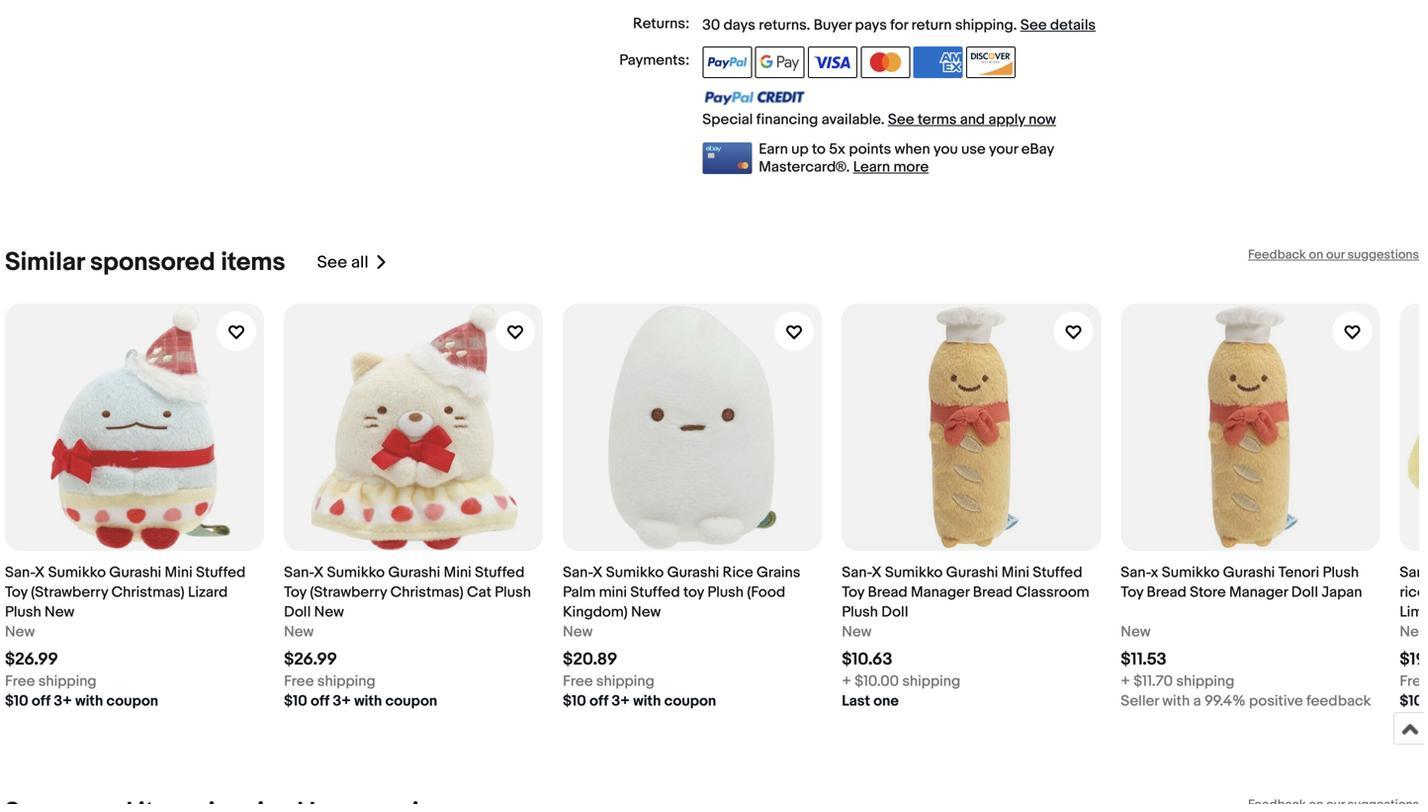 Task type: locate. For each thing, give the bounding box(es) containing it.
3 bread from the left
[[1147, 584, 1187, 602]]

.
[[807, 16, 811, 34], [1014, 16, 1018, 34]]

1 horizontal spatial doll
[[882, 604, 909, 621]]

off inside san-x sumikko gurashi mini stuffed toy (strawberry christmas) cat plush doll new new $26.99 free shipping $10 off 3+ with coupon
[[311, 693, 329, 710]]

new text field up $10.63
[[842, 622, 872, 642]]

see left details
[[1021, 16, 1047, 34]]

4 san- from the left
[[842, 564, 872, 582]]

New text field
[[5, 622, 35, 642], [1121, 622, 1151, 642], [1400, 622, 1425, 642]]

japan
[[1322, 584, 1363, 602]]

2 . from the left
[[1014, 16, 1018, 34]]

(strawberry
[[31, 584, 108, 602], [310, 584, 387, 602]]

0 horizontal spatial christmas)
[[111, 584, 185, 602]]

3 mini from the left
[[1002, 564, 1030, 582]]

2 horizontal spatial new text field
[[842, 622, 872, 642]]

1 horizontal spatial new text field
[[1121, 622, 1151, 642]]

2 horizontal spatial mini
[[1002, 564, 1030, 582]]

2 sumikko from the left
[[327, 564, 385, 582]]

new text field for $26.99
[[5, 622, 35, 642]]

free inside san-x sumikko gurashi rice grains palm mini stuffed toy plush (food kingdom) new new $20.89 free shipping $10 off 3+ with coupon
[[563, 673, 593, 691]]

positive
[[1250, 693, 1304, 710]]

sumikko inside san-x sumikko gurashi mini stuffed toy bread manager  bread classroom plush doll new $10.63 + $10.00 shipping last one
[[885, 564, 943, 582]]

feedback
[[1307, 693, 1372, 710]]

free inside san-x sumikko gurashi mini stuffed toy (strawberry christmas) cat plush doll new new $26.99 free shipping $10 off 3+ with coupon
[[284, 673, 314, 691]]

sumikko inside san-x sumikko gurashi mini stuffed toy (strawberry christmas) cat plush doll new new $26.99 free shipping $10 off 3+ with coupon
[[327, 564, 385, 582]]

points
[[849, 141, 892, 158]]

0 horizontal spatial coupon
[[106, 693, 158, 710]]

+ $10.00 shipping text field
[[842, 672, 961, 692]]

1 $26.99 text field from the left
[[5, 650, 58, 670]]

1 horizontal spatial free shipping text field
[[563, 672, 655, 692]]

4 sumikko from the left
[[885, 564, 943, 582]]

christmas) for new
[[391, 584, 464, 602]]

Free text field
[[1400, 672, 1425, 692]]

manager
[[911, 584, 970, 602], [1230, 584, 1289, 602]]

san- inside the san-x sumikko gurashi mini stuffed toy (strawberry christmas) lizard plush new new $26.99 free shipping $10 off 3+ with coupon
[[5, 564, 35, 582]]

2 horizontal spatial coupon
[[665, 693, 717, 710]]

$20.89 text field
[[563, 650, 618, 670]]

lizard
[[188, 584, 228, 602]]

5 sumikko from the left
[[1162, 564, 1220, 582]]

coupon inside san-x sumikko gurashi mini stuffed toy (strawberry christmas) cat plush doll new new $26.99 free shipping $10 off 3+ with coupon
[[386, 693, 437, 710]]

new $11.53 + $11.70 shipping seller with a 99.4% positive feedback
[[1121, 623, 1372, 710]]

1 horizontal spatial off
[[311, 693, 329, 710]]

1 horizontal spatial coupon
[[386, 693, 437, 710]]

with inside new $11.53 + $11.70 shipping seller with a 99.4% positive feedback
[[1163, 693, 1191, 710]]

3 sumikko from the left
[[606, 564, 664, 582]]

0 horizontal spatial $10 off 3+ with coupon text field
[[5, 692, 158, 711]]

$10 off 3+ with coupon text field
[[563, 692, 717, 711]]

2 $10 from the left
[[284, 693, 307, 710]]

$10 inside san new $19. free $10
[[1400, 693, 1424, 710]]

1 horizontal spatial (strawberry
[[310, 584, 387, 602]]

1 horizontal spatial $10 off 3+ with coupon text field
[[284, 692, 437, 711]]

2 3+ from the left
[[333, 693, 351, 710]]

sumikko
[[48, 564, 106, 582], [327, 564, 385, 582], [606, 564, 664, 582], [885, 564, 943, 582], [1162, 564, 1220, 582]]

gurashi inside san-x sumikko gurashi mini stuffed toy bread manager  bread classroom plush doll new $10.63 + $10.00 shipping last one
[[947, 564, 999, 582]]

1 horizontal spatial manager
[[1230, 584, 1289, 602]]

1 horizontal spatial see
[[888, 111, 915, 129]]

3 off from the left
[[590, 693, 609, 710]]

earn
[[759, 141, 788, 158]]

1 with from the left
[[75, 693, 103, 710]]

x inside the san-x sumikko gurashi mini stuffed toy (strawberry christmas) lizard plush new new $26.99 free shipping $10 off 3+ with coupon
[[35, 564, 45, 582]]

san
[[1400, 564, 1425, 582]]

4 toy from the left
[[1121, 584, 1144, 602]]

stuffed for free
[[196, 564, 246, 582]]

0 horizontal spatial doll
[[284, 604, 311, 621]]

0 horizontal spatial (strawberry
[[31, 584, 108, 602]]

manager inside san-x sumikko gurashi tenori plush toy bread store manager doll japan
[[1230, 584, 1289, 602]]

2 toy from the left
[[284, 584, 307, 602]]

cat
[[467, 584, 492, 602]]

toy
[[5, 584, 28, 602], [284, 584, 307, 602], [842, 584, 865, 602], [1121, 584, 1144, 602]]

toy inside san-x sumikko gurashi mini stuffed toy (strawberry christmas) cat plush doll new new $26.99 free shipping $10 off 3+ with coupon
[[284, 584, 307, 602]]

0 horizontal spatial $26.99 text field
[[5, 650, 58, 670]]

1 $10 off 3+ with coupon text field from the left
[[5, 692, 158, 711]]

1 horizontal spatial +
[[1121, 673, 1131, 691]]

2 coupon from the left
[[386, 693, 437, 710]]

buyer
[[814, 16, 852, 34]]

plush inside san-x sumikko gurashi rice grains palm mini stuffed toy plush (food kingdom) new new $20.89 free shipping $10 off 3+ with coupon
[[708, 584, 744, 602]]

similar
[[5, 247, 84, 278]]

5x
[[829, 141, 846, 158]]

gurashi for $26.99
[[388, 564, 441, 582]]

3 san- from the left
[[563, 564, 593, 582]]

see left all
[[317, 252, 347, 273]]

+ up 'seller'
[[1121, 673, 1131, 691]]

toy inside san-x sumikko gurashi mini stuffed toy bread manager  bread classroom plush doll new $10.63 + $10.00 shipping last one
[[842, 584, 865, 602]]

1 $26.99 from the left
[[5, 650, 58, 670]]

to
[[812, 141, 826, 158]]

mini up lizard
[[165, 564, 193, 582]]

1 vertical spatial see
[[888, 111, 915, 129]]

4 with from the left
[[1163, 693, 1191, 710]]

0 horizontal spatial 3+
[[54, 693, 72, 710]]

(strawberry for new
[[310, 584, 387, 602]]

3 x from the left
[[593, 564, 603, 582]]

$10 inside the san-x sumikko gurashi mini stuffed toy (strawberry christmas) lizard plush new new $26.99 free shipping $10 off 3+ with coupon
[[5, 693, 28, 710]]

5 san- from the left
[[1121, 564, 1151, 582]]

2 free shipping text field from the left
[[563, 672, 655, 692]]

2 san- from the left
[[284, 564, 314, 582]]

christmas) inside the san-x sumikko gurashi mini stuffed toy (strawberry christmas) lizard plush new new $26.99 free shipping $10 off 3+ with coupon
[[111, 584, 185, 602]]

doll up free shipping text field
[[284, 604, 311, 621]]

2 new text field from the left
[[563, 622, 593, 642]]

0 horizontal spatial see
[[317, 252, 347, 273]]

x inside san-x sumikko gurashi mini stuffed toy (strawberry christmas) cat plush doll new new $26.99 free shipping $10 off 3+ with coupon
[[314, 564, 324, 582]]

x for new
[[593, 564, 603, 582]]

gurashi for free
[[109, 564, 161, 582]]

2 (strawberry from the left
[[310, 584, 387, 602]]

visa image
[[808, 47, 858, 78]]

stuffed up lizard
[[196, 564, 246, 582]]

new text field up free shipping text field
[[284, 622, 314, 642]]

gurashi
[[109, 564, 161, 582], [388, 564, 441, 582], [667, 564, 720, 582], [947, 564, 999, 582], [1223, 564, 1276, 582]]

2 $10 off 3+ with coupon text field from the left
[[284, 692, 437, 711]]

new
[[45, 604, 74, 621], [314, 604, 344, 621], [631, 604, 661, 621], [5, 623, 35, 641], [284, 623, 314, 641], [563, 623, 593, 641], [842, 623, 872, 641], [1121, 623, 1151, 641], [1400, 623, 1425, 641]]

master card image
[[861, 47, 911, 78]]

3 $10 from the left
[[563, 693, 587, 710]]

$10 text field
[[1400, 692, 1425, 711]]

stuffed inside the san-x sumikko gurashi mini stuffed toy (strawberry christmas) lizard plush new new $26.99 free shipping $10 off 3+ with coupon
[[196, 564, 246, 582]]

doll
[[1292, 584, 1319, 602], [284, 604, 311, 621], [882, 604, 909, 621]]

$26.99 text field for free
[[5, 650, 58, 670]]

2 free from the left
[[284, 673, 314, 691]]

mini inside the san-x sumikko gurashi mini stuffed toy (strawberry christmas) lizard plush new new $26.99 free shipping $10 off 3+ with coupon
[[165, 564, 193, 582]]

2 horizontal spatial see
[[1021, 16, 1047, 34]]

. left the buyer
[[807, 16, 811, 34]]

4 gurashi from the left
[[947, 564, 999, 582]]

days
[[724, 16, 756, 34]]

3 new text field from the left
[[1400, 622, 1425, 642]]

+ up the last
[[842, 673, 852, 691]]

1 horizontal spatial mini
[[444, 564, 472, 582]]

2 horizontal spatial new text field
[[1400, 622, 1425, 642]]

$20.89
[[563, 650, 618, 670]]

0 horizontal spatial off
[[32, 693, 50, 710]]

toy inside san-x sumikko gurashi tenori plush toy bread store manager doll japan
[[1121, 584, 1144, 602]]

mini up classroom
[[1002, 564, 1030, 582]]

4 free from the left
[[1400, 673, 1425, 691]]

toy inside the san-x sumikko gurashi mini stuffed toy (strawberry christmas) lizard plush new new $26.99 free shipping $10 off 3+ with coupon
[[5, 584, 28, 602]]

san-x sumikko gurashi mini stuffed toy (strawberry christmas) lizard plush new new $26.99 free shipping $10 off 3+ with coupon
[[5, 564, 246, 710]]

1 free from the left
[[5, 673, 35, 691]]

1 coupon from the left
[[106, 693, 158, 710]]

learn more link
[[854, 158, 929, 176]]

last
[[842, 693, 871, 710]]

mini for free
[[165, 564, 193, 582]]

3 coupon from the left
[[665, 693, 717, 710]]

new text field down the kingdom)
[[563, 622, 593, 642]]

plush
[[1323, 564, 1360, 582], [495, 584, 531, 602], [708, 584, 744, 602], [5, 604, 41, 621], [842, 604, 878, 621]]

bread left classroom
[[973, 584, 1013, 602]]

0 horizontal spatial .
[[807, 16, 811, 34]]

See all text field
[[317, 252, 369, 273]]

details
[[1051, 16, 1096, 34]]

1 gurashi from the left
[[109, 564, 161, 582]]

christmas) for $26.99
[[111, 584, 185, 602]]

0 horizontal spatial new text field
[[5, 622, 35, 642]]

mini for $10.63
[[1002, 564, 1030, 582]]

see up when
[[888, 111, 915, 129]]

similar sponsored items
[[5, 247, 286, 278]]

$10
[[5, 693, 28, 710], [284, 693, 307, 710], [563, 693, 587, 710], [1400, 693, 1424, 710]]

x inside san-x sumikko gurashi mini stuffed toy bread manager  bread classroom plush doll new $10.63 + $10.00 shipping last one
[[872, 564, 882, 582]]

plush inside san-x sumikko gurashi mini stuffed toy bread manager  bread classroom plush doll new $10.63 + $10.00 shipping last one
[[842, 604, 878, 621]]

san- inside san-x sumikko gurashi mini stuffed toy (strawberry christmas) cat plush doll new new $26.99 free shipping $10 off 3+ with coupon
[[284, 564, 314, 582]]

with inside san-x sumikko gurashi rice grains palm mini stuffed toy plush (food kingdom) new new $20.89 free shipping $10 off 3+ with coupon
[[633, 693, 661, 710]]

financing
[[757, 111, 819, 129]]

3+
[[54, 693, 72, 710], [333, 693, 351, 710], [612, 693, 630, 710]]

see all
[[317, 252, 369, 273]]

san- inside san-x sumikko gurashi mini stuffed toy bread manager  bread classroom plush doll new $10.63 + $10.00 shipping last one
[[842, 564, 872, 582]]

see inside 'link'
[[317, 252, 347, 273]]

1 horizontal spatial $26.99 text field
[[284, 650, 337, 670]]

New text field
[[284, 622, 314, 642], [563, 622, 593, 642], [842, 622, 872, 642]]

christmas) left cat
[[391, 584, 464, 602]]

manager up + $10.00 shipping text box
[[911, 584, 970, 602]]

free
[[5, 673, 35, 691], [284, 673, 314, 691], [563, 673, 593, 691], [1400, 673, 1425, 691]]

doll down tenori
[[1292, 584, 1319, 602]]

0 horizontal spatial +
[[842, 673, 852, 691]]

mini
[[165, 564, 193, 582], [444, 564, 472, 582], [1002, 564, 1030, 582]]

$10 inside san-x sumikko gurashi rice grains palm mini stuffed toy plush (food kingdom) new new $20.89 free shipping $10 off 3+ with coupon
[[563, 693, 587, 710]]

1 horizontal spatial $26.99
[[284, 650, 337, 670]]

2 off from the left
[[311, 693, 329, 710]]

christmas) inside san-x sumikko gurashi mini stuffed toy (strawberry christmas) cat plush doll new new $26.99 free shipping $10 off 3+ with coupon
[[391, 584, 464, 602]]

gurashi inside san-x sumikko gurashi mini stuffed toy (strawberry christmas) cat plush doll new new $26.99 free shipping $10 off 3+ with coupon
[[388, 564, 441, 582]]

stuffed inside san-x sumikko gurashi mini stuffed toy (strawberry christmas) cat plush doll new new $26.99 free shipping $10 off 3+ with coupon
[[475, 564, 525, 582]]

mini inside san-x sumikko gurashi mini stuffed toy (strawberry christmas) cat plush doll new new $26.99 free shipping $10 off 3+ with coupon
[[444, 564, 472, 582]]

google pay image
[[756, 47, 805, 78]]

1 free shipping text field from the left
[[5, 672, 97, 692]]

1 off from the left
[[32, 693, 50, 710]]

gurashi inside the san-x sumikko gurashi mini stuffed toy (strawberry christmas) lizard plush new new $26.99 free shipping $10 off 3+ with coupon
[[109, 564, 161, 582]]

1 horizontal spatial christmas)
[[391, 584, 464, 602]]

1 horizontal spatial .
[[1014, 16, 1018, 34]]

sumikko for new
[[606, 564, 664, 582]]

0 horizontal spatial $26.99
[[5, 650, 58, 670]]

bread up $10.63
[[868, 584, 908, 602]]

1 horizontal spatial 3+
[[333, 693, 351, 710]]

kingdom)
[[563, 604, 628, 621]]

2 manager from the left
[[1230, 584, 1289, 602]]

1 horizontal spatial new text field
[[563, 622, 593, 642]]

2 christmas) from the left
[[391, 584, 464, 602]]

2 horizontal spatial bread
[[1147, 584, 1187, 602]]

3 free from the left
[[563, 673, 593, 691]]

1 $10 from the left
[[5, 693, 28, 710]]

1 toy from the left
[[5, 584, 28, 602]]

gurashi for $10.63
[[947, 564, 999, 582]]

plush inside the san-x sumikko gurashi mini stuffed toy (strawberry christmas) lizard plush new new $26.99 free shipping $10 off 3+ with coupon
[[5, 604, 41, 621]]

learn
[[854, 158, 891, 176]]

1 manager from the left
[[911, 584, 970, 602]]

$10 off 3+ with coupon text field
[[5, 692, 158, 711], [284, 692, 437, 711]]

1 new text field from the left
[[5, 622, 35, 642]]

3 gurashi from the left
[[667, 564, 720, 582]]

apply
[[989, 111, 1026, 129]]

mini
[[599, 584, 627, 602]]

new text field for $11.53
[[1121, 622, 1151, 642]]

. left see details link
[[1014, 16, 1018, 34]]

2 vertical spatial see
[[317, 252, 347, 273]]

(strawberry inside san-x sumikko gurashi mini stuffed toy (strawberry christmas) cat plush doll new new $26.99 free shipping $10 off 3+ with coupon
[[310, 584, 387, 602]]

Free shipping text field
[[5, 672, 97, 692], [563, 672, 655, 692]]

4 $10 from the left
[[1400, 693, 1424, 710]]

san-
[[5, 564, 35, 582], [284, 564, 314, 582], [563, 564, 593, 582], [842, 564, 872, 582], [1121, 564, 1151, 582]]

2 mini from the left
[[444, 564, 472, 582]]

stuffed up classroom
[[1033, 564, 1083, 582]]

stuffed up cat
[[475, 564, 525, 582]]

3 3+ from the left
[[612, 693, 630, 710]]

see all link
[[317, 247, 388, 278]]

1 . from the left
[[807, 16, 811, 34]]

free inside the san-x sumikko gurashi mini stuffed toy (strawberry christmas) lizard plush new new $26.99 free shipping $10 off 3+ with coupon
[[5, 673, 35, 691]]

christmas)
[[111, 584, 185, 602], [391, 584, 464, 602]]

bread
[[868, 584, 908, 602], [973, 584, 1013, 602], [1147, 584, 1187, 602]]

new text field for $19.
[[1400, 622, 1425, 642]]

paypal credit image
[[703, 90, 806, 106]]

rice
[[723, 564, 754, 582]]

shipping inside the san-x sumikko gurashi mini stuffed toy (strawberry christmas) lizard plush new new $26.99 free shipping $10 off 3+ with coupon
[[38, 673, 97, 691]]

new inside san-x sumikko gurashi mini stuffed toy bread manager  bread classroom plush doll new $10.63 + $10.00 shipping last one
[[842, 623, 872, 641]]

1 + from the left
[[842, 673, 852, 691]]

toy for $26.99
[[284, 584, 307, 602]]

5 gurashi from the left
[[1223, 564, 1276, 582]]

mini inside san-x sumikko gurashi mini stuffed toy bread manager  bread classroom plush doll new $10.63 + $10.00 shipping last one
[[1002, 564, 1030, 582]]

x inside san-x sumikko gurashi rice grains palm mini stuffed toy plush (food kingdom) new new $20.89 free shipping $10 off 3+ with coupon
[[593, 564, 603, 582]]

0 horizontal spatial free shipping text field
[[5, 672, 97, 692]]

plush inside san-x sumikko gurashi mini stuffed toy (strawberry christmas) cat plush doll new new $26.99 free shipping $10 off 3+ with coupon
[[495, 584, 531, 602]]

stuffed for $26.99
[[475, 564, 525, 582]]

doll up $10.63 text box
[[882, 604, 909, 621]]

mini up cat
[[444, 564, 472, 582]]

suggestions
[[1348, 247, 1420, 263]]

0 horizontal spatial new text field
[[284, 622, 314, 642]]

2 + from the left
[[1121, 673, 1131, 691]]

0 horizontal spatial manager
[[911, 584, 970, 602]]

1 christmas) from the left
[[111, 584, 185, 602]]

you
[[934, 141, 958, 158]]

2 x from the left
[[314, 564, 324, 582]]

with inside san-x sumikko gurashi mini stuffed toy (strawberry christmas) cat plush doll new new $26.99 free shipping $10 off 3+ with coupon
[[354, 693, 382, 710]]

stuffed left toy
[[631, 584, 680, 602]]

$26.99 inside the san-x sumikko gurashi mini stuffed toy (strawberry christmas) lizard plush new new $26.99 free shipping $10 off 3+ with coupon
[[5, 650, 58, 670]]

2 horizontal spatial 3+
[[612, 693, 630, 710]]

with
[[75, 693, 103, 710], [354, 693, 382, 710], [633, 693, 661, 710], [1163, 693, 1191, 710]]

3 new text field from the left
[[842, 622, 872, 642]]

christmas) left lizard
[[111, 584, 185, 602]]

bread down the 'x'
[[1147, 584, 1187, 602]]

for
[[891, 16, 909, 34]]

gurashi inside san-x sumikko gurashi rice grains palm mini stuffed toy plush (food kingdom) new new $20.89 free shipping $10 off 3+ with coupon
[[667, 564, 720, 582]]

3 with from the left
[[633, 693, 661, 710]]

1 san- from the left
[[5, 564, 35, 582]]

san- inside san-x sumikko gurashi rice grains palm mini stuffed toy plush (food kingdom) new new $20.89 free shipping $10 off 3+ with coupon
[[563, 564, 593, 582]]

2 $26.99 text field from the left
[[284, 650, 337, 670]]

$10.00
[[855, 673, 899, 691]]

returns:
[[633, 15, 690, 33]]

2 $26.99 from the left
[[284, 650, 337, 670]]

+ $11.70 shipping text field
[[1121, 672, 1235, 692]]

off
[[32, 693, 50, 710], [311, 693, 329, 710], [590, 693, 609, 710]]

stuffed inside san-x sumikko gurashi mini stuffed toy bread manager  bread classroom plush doll new $10.63 + $10.00 shipping last one
[[1033, 564, 1083, 582]]

sumikko inside san-x sumikko gurashi rice grains palm mini stuffed toy plush (food kingdom) new new $20.89 free shipping $10 off 3+ with coupon
[[606, 564, 664, 582]]

2 new text field from the left
[[1121, 622, 1151, 642]]

(strawberry inside the san-x sumikko gurashi mini stuffed toy (strawberry christmas) lizard plush new new $26.99 free shipping $10 off 3+ with coupon
[[31, 584, 108, 602]]

+
[[842, 673, 852, 691], [1121, 673, 1131, 691]]

$19. text field
[[1400, 650, 1425, 670]]

1 (strawberry from the left
[[31, 584, 108, 602]]

2 horizontal spatial doll
[[1292, 584, 1319, 602]]

1 horizontal spatial bread
[[973, 584, 1013, 602]]

use
[[962, 141, 986, 158]]

2 gurashi from the left
[[388, 564, 441, 582]]

x
[[1151, 564, 1159, 582]]

coupon
[[106, 693, 158, 710], [386, 693, 437, 710], [665, 693, 717, 710]]

0 horizontal spatial bread
[[868, 584, 908, 602]]

return
[[912, 16, 952, 34]]

$26.99 text field
[[5, 650, 58, 670], [284, 650, 337, 670]]

1 x from the left
[[35, 564, 45, 582]]

+ inside new $11.53 + $11.70 shipping seller with a 99.4% positive feedback
[[1121, 673, 1131, 691]]

sumikko inside the san-x sumikko gurashi mini stuffed toy (strawberry christmas) lizard plush new new $26.99 free shipping $10 off 3+ with coupon
[[48, 564, 106, 582]]

sumikko for free
[[48, 564, 106, 582]]

1 bread from the left
[[868, 584, 908, 602]]

bread inside san-x sumikko gurashi tenori plush toy bread store manager doll japan
[[1147, 584, 1187, 602]]

up
[[792, 141, 809, 158]]

$19.
[[1400, 650, 1425, 670]]

0 horizontal spatial mini
[[165, 564, 193, 582]]

see
[[1021, 16, 1047, 34], [888, 111, 915, 129], [317, 252, 347, 273]]

2 horizontal spatial off
[[590, 693, 609, 710]]

3 toy from the left
[[842, 584, 865, 602]]

manager down tenori
[[1230, 584, 1289, 602]]

doll inside san-x sumikko gurashi mini stuffed toy (strawberry christmas) cat plush doll new new $26.99 free shipping $10 off 3+ with coupon
[[284, 604, 311, 621]]

mastercard®.
[[759, 158, 850, 176]]

stuffed
[[196, 564, 246, 582], [475, 564, 525, 582], [1033, 564, 1083, 582], [631, 584, 680, 602]]

earn up to 5x points when you use your ebay mastercard®.
[[759, 141, 1054, 176]]

san-x sumikko gurashi mini stuffed toy (strawberry christmas) cat plush doll new new $26.99 free shipping $10 off 3+ with coupon
[[284, 564, 531, 710]]

san-x sumikko gurashi mini stuffed toy bread manager  bread classroom plush doll new $10.63 + $10.00 shipping last one
[[842, 564, 1090, 710]]

1 mini from the left
[[165, 564, 193, 582]]

2 with from the left
[[354, 693, 382, 710]]

doll inside san-x sumikko gurashi mini stuffed toy bread manager  bread classroom plush doll new $10.63 + $10.00 shipping last one
[[882, 604, 909, 621]]

4 x from the left
[[872, 564, 882, 582]]

american express image
[[914, 47, 963, 78]]

sumikko for $26.99
[[327, 564, 385, 582]]

available.
[[822, 111, 885, 129]]

1 3+ from the left
[[54, 693, 72, 710]]

1 sumikko from the left
[[48, 564, 106, 582]]

feedback on our suggestions
[[1249, 247, 1420, 263]]

1 new text field from the left
[[284, 622, 314, 642]]



Task type: vqa. For each thing, say whether or not it's contained in the screenshot.
New text field related to $10.63
yes



Task type: describe. For each thing, give the bounding box(es) containing it.
coupon inside san-x sumikko gurashi rice grains palm mini stuffed toy plush (food kingdom) new new $20.89 free shipping $10 off 3+ with coupon
[[665, 693, 717, 710]]

shipping inside san-x sumikko gurashi mini stuffed toy bread manager  bread classroom plush doll new $10.63 + $10.00 shipping last one
[[903, 673, 961, 691]]

$26.99 inside san-x sumikko gurashi mini stuffed toy (strawberry christmas) cat plush doll new new $26.99 free shipping $10 off 3+ with coupon
[[284, 650, 337, 670]]

2 bread from the left
[[973, 584, 1013, 602]]

now
[[1029, 111, 1057, 129]]

new text field for $26.99
[[284, 622, 314, 642]]

off inside the san-x sumikko gurashi mini stuffed toy (strawberry christmas) lizard plush new new $26.99 free shipping $10 off 3+ with coupon
[[32, 693, 50, 710]]

all
[[351, 252, 369, 273]]

see terms and apply now link
[[888, 111, 1057, 129]]

seller
[[1121, 693, 1160, 710]]

toy
[[684, 584, 704, 602]]

manager inside san-x sumikko gurashi mini stuffed toy bread manager  bread classroom plush doll new $10.63 + $10.00 shipping last one
[[911, 584, 970, 602]]

off inside san-x sumikko gurashi rice grains palm mini stuffed toy plush (food kingdom) new new $20.89 free shipping $10 off 3+ with coupon
[[590, 693, 609, 710]]

3+ inside san-x sumikko gurashi mini stuffed toy (strawberry christmas) cat plush doll new new $26.99 free shipping $10 off 3+ with coupon
[[333, 693, 351, 710]]

feedback
[[1249, 247, 1307, 263]]

classroom
[[1016, 584, 1090, 602]]

with inside the san-x sumikko gurashi mini stuffed toy (strawberry christmas) lizard plush new new $26.99 free shipping $10 off 3+ with coupon
[[75, 693, 103, 710]]

plush inside san-x sumikko gurashi tenori plush toy bread store manager doll japan
[[1323, 564, 1360, 582]]

gurashi inside san-x sumikko gurashi tenori plush toy bread store manager doll japan
[[1223, 564, 1276, 582]]

(strawberry for $26.99
[[31, 584, 108, 602]]

grains
[[757, 564, 801, 582]]

plush for shipping
[[5, 604, 41, 621]]

Last one text field
[[842, 692, 899, 711]]

special financing available. see terms and apply now
[[703, 111, 1057, 129]]

store
[[1190, 584, 1227, 602]]

discover image
[[967, 47, 1016, 78]]

$11.70
[[1134, 673, 1173, 691]]

Seller with a 99.4% positive feedback text field
[[1121, 692, 1372, 711]]

more
[[894, 158, 929, 176]]

3+ inside san-x sumikko gurashi rice grains palm mini stuffed toy plush (food kingdom) new new $20.89 free shipping $10 off 3+ with coupon
[[612, 693, 630, 710]]

(food
[[747, 584, 786, 602]]

toy for $10.63
[[842, 584, 865, 602]]

stuffed for $10.63
[[1033, 564, 1083, 582]]

Free shipping text field
[[284, 672, 376, 692]]

3+ inside the san-x sumikko gurashi mini stuffed toy (strawberry christmas) lizard plush new new $26.99 free shipping $10 off 3+ with coupon
[[54, 693, 72, 710]]

ebay
[[1022, 141, 1054, 158]]

99.4%
[[1205, 693, 1246, 710]]

$11.53 text field
[[1121, 650, 1167, 670]]

$26.99 text field for $26.99
[[284, 650, 337, 670]]

30
[[703, 16, 721, 34]]

shipping inside new $11.53 + $11.70 shipping seller with a 99.4% positive feedback
[[1177, 673, 1235, 691]]

plush for $20.89
[[708, 584, 744, 602]]

san- for free
[[5, 564, 35, 582]]

san- inside san-x sumikko gurashi tenori plush toy bread store manager doll japan
[[1121, 564, 1151, 582]]

palm
[[563, 584, 596, 602]]

free shipping text field for $26.99
[[5, 672, 97, 692]]

30 days returns . buyer pays for return shipping . see details
[[703, 16, 1096, 34]]

$10 off 3+ with coupon text field for $26.99
[[284, 692, 437, 711]]

learn more
[[854, 158, 929, 176]]

on
[[1309, 247, 1324, 263]]

when
[[895, 141, 931, 158]]

doll inside san-x sumikko gurashi tenori plush toy bread store manager doll japan
[[1292, 584, 1319, 602]]

$11.53
[[1121, 650, 1167, 670]]

payments:
[[620, 51, 690, 69]]

gurashi for new
[[667, 564, 720, 582]]

items
[[221, 247, 286, 278]]

x for free
[[35, 564, 45, 582]]

bread for san-x sumikko gurashi tenori plush toy bread store manager doll japan
[[1147, 584, 1187, 602]]

ebay mastercard image
[[703, 143, 752, 174]]

san-x sumikko gurashi rice grains palm mini stuffed toy plush (food kingdom) new new $20.89 free shipping $10 off 3+ with coupon
[[563, 564, 801, 710]]

shipping inside san-x sumikko gurashi mini stuffed toy (strawberry christmas) cat plush doll new new $26.99 free shipping $10 off 3+ with coupon
[[317, 673, 376, 691]]

our
[[1327, 247, 1345, 263]]

new inside new $11.53 + $11.70 shipping seller with a 99.4% positive feedback
[[1121, 623, 1151, 641]]

paypal image
[[703, 47, 752, 78]]

sumikko inside san-x sumikko gurashi tenori plush toy bread store manager doll japan
[[1162, 564, 1220, 582]]

$10.63 text field
[[842, 650, 893, 670]]

$10.63
[[842, 650, 893, 670]]

feedback on our suggestions link
[[1249, 247, 1420, 263]]

tenori
[[1279, 564, 1320, 582]]

san- for $26.99
[[284, 564, 314, 582]]

plush for free
[[495, 584, 531, 602]]

san new $19. free $10 
[[1400, 564, 1425, 710]]

stuffed inside san-x sumikko gurashi rice grains palm mini stuffed toy plush (food kingdom) new new $20.89 free shipping $10 off 3+ with coupon
[[631, 584, 680, 602]]

san-x sumikko gurashi tenori plush toy bread store manager doll japan
[[1121, 564, 1363, 602]]

your
[[989, 141, 1018, 158]]

+ inside san-x sumikko gurashi mini stuffed toy bread manager  bread classroom plush doll new $10.63 + $10.00 shipping last one
[[842, 673, 852, 691]]

bread for san-x sumikko gurashi mini stuffed toy bread manager  bread classroom plush doll new $10.63 + $10.00 shipping last one
[[868, 584, 908, 602]]

and
[[960, 111, 986, 129]]

see details link
[[1021, 16, 1096, 34]]

x for $10.63
[[872, 564, 882, 582]]

sponsored
[[90, 247, 215, 278]]

one
[[874, 693, 899, 710]]

a
[[1194, 693, 1202, 710]]

new text field for $10.63
[[842, 622, 872, 642]]

toy for free
[[5, 584, 28, 602]]

$10 inside san-x sumikko gurashi mini stuffed toy (strawberry christmas) cat plush doll new new $26.99 free shipping $10 off 3+ with coupon
[[284, 693, 307, 710]]

$10 off 3+ with coupon text field for free
[[5, 692, 158, 711]]

san- for $10.63
[[842, 564, 872, 582]]

mini for $26.99
[[444, 564, 472, 582]]

new text field for new
[[563, 622, 593, 642]]

0 vertical spatial see
[[1021, 16, 1047, 34]]

sumikko for $10.63
[[885, 564, 943, 582]]

x for $26.99
[[314, 564, 324, 582]]

shipping inside san-x sumikko gurashi rice grains palm mini stuffed toy plush (food kingdom) new new $20.89 free shipping $10 off 3+ with coupon
[[597, 673, 655, 691]]

terms
[[918, 111, 957, 129]]

free shipping text field for $20.89
[[563, 672, 655, 692]]

returns
[[759, 16, 807, 34]]

pays
[[855, 16, 887, 34]]

special
[[703, 111, 753, 129]]

coupon inside the san-x sumikko gurashi mini stuffed toy (strawberry christmas) lizard plush new new $26.99 free shipping $10 off 3+ with coupon
[[106, 693, 158, 710]]

san- for new
[[563, 564, 593, 582]]



